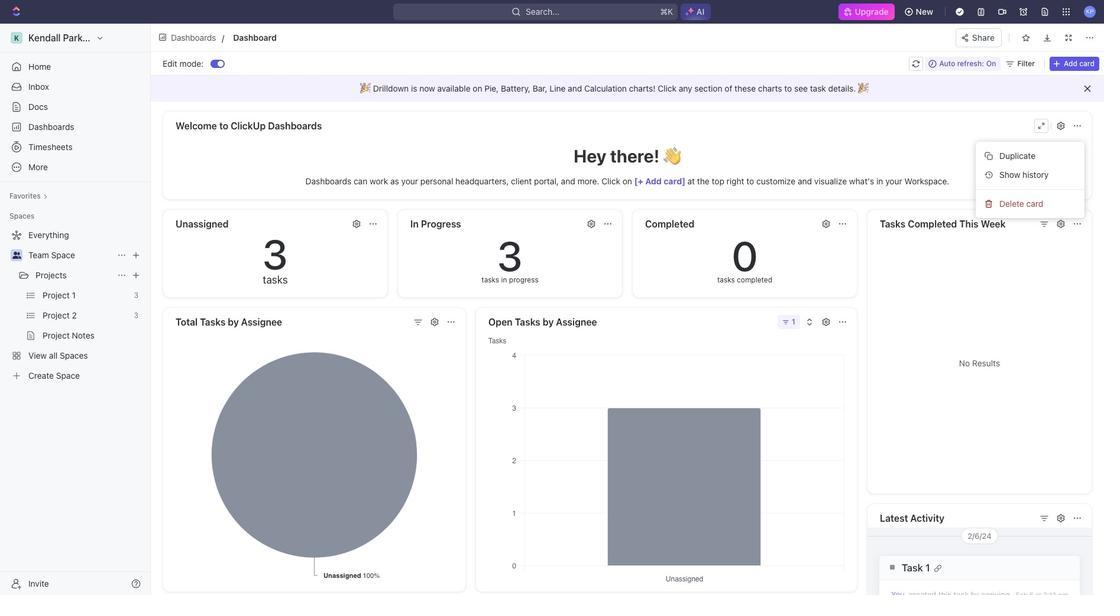 Task type: describe. For each thing, give the bounding box(es) containing it.
the
[[697, 176, 710, 186]]

mode:
[[180, 58, 204, 68]]

unassigned button
[[175, 216, 345, 232]]

share
[[972, 32, 995, 42]]

👋
[[664, 146, 681, 166]]

upgrade
[[855, 7, 889, 17]]

in inside 3 tasks in progress
[[501, 276, 507, 284]]

new
[[916, 7, 933, 17]]

details.
[[828, 83, 856, 93]]

of
[[725, 83, 732, 93]]

right
[[727, 176, 744, 186]]

home link
[[5, 57, 146, 76]]

dashboards left the can on the left of page
[[306, 176, 351, 186]]

projects
[[35, 270, 67, 280]]

edit mode:
[[163, 58, 204, 68]]

search...
[[526, 7, 559, 17]]

headquarters,
[[456, 176, 509, 186]]

3 tasks in progress
[[482, 231, 539, 284]]

work
[[370, 176, 388, 186]]

dashboards can work as your personal headquarters, client portal, and more. click on [+ add card] at the top right to customize and visualize what's in your workspace.
[[306, 176, 950, 186]]

by for open
[[543, 317, 554, 328]]

auto
[[940, 59, 955, 68]]

show
[[1000, 170, 1021, 180]]

upgrade link
[[838, 4, 895, 20]]

total
[[176, 317, 198, 328]]

tasks for open tasks by assignee
[[515, 317, 540, 328]]

total tasks by assignee button
[[175, 314, 407, 331]]

progress
[[509, 276, 539, 284]]

⌘k
[[660, 7, 673, 17]]

in
[[410, 219, 419, 229]]

card for add card
[[1080, 59, 1095, 68]]

‎task 1
[[902, 562, 930, 574]]

and left visualize
[[798, 176, 812, 186]]

1 vertical spatial click
[[602, 176, 620, 186]]

2 vertical spatial to
[[747, 176, 754, 186]]

1 vertical spatial on
[[623, 176, 632, 186]]

click inside alert
[[658, 83, 677, 93]]

invite
[[28, 579, 49, 589]]

team space
[[28, 250, 75, 260]]

0 horizontal spatial dashboards link
[[5, 118, 146, 137]]

1 🎉 from the left
[[360, 83, 371, 93]]

portal,
[[534, 176, 559, 186]]

latest activity button
[[880, 510, 1033, 527]]

spaces
[[9, 212, 34, 221]]

open tasks by assignee
[[489, 317, 597, 328]]

🎉 drilldown is now available on pie, battery, bar, line and calculation charts! click any section of these charts to see task details.  🎉 alert
[[151, 76, 1104, 102]]

by for total
[[228, 317, 239, 328]]

card]
[[664, 176, 686, 186]]

open
[[489, 317, 513, 328]]

team
[[28, 250, 49, 260]]

assignee for open tasks by assignee
[[556, 317, 597, 328]]

workspace.
[[905, 176, 950, 186]]

completed button
[[645, 216, 815, 232]]

task
[[810, 83, 826, 93]]

delete
[[1000, 199, 1024, 209]]

tasks for 0 tasks completed
[[717, 276, 735, 284]]

add card
[[1064, 59, 1095, 68]]

favorites
[[9, 192, 41, 201]]

line
[[550, 83, 566, 93]]

delete card button
[[981, 195, 1080, 214]]

duplicate button
[[981, 147, 1080, 166]]

no results
[[959, 358, 1000, 368]]

duplicate
[[1000, 151, 1036, 161]]

more.
[[578, 176, 599, 186]]

in progress
[[410, 219, 461, 229]]

1 vertical spatial add
[[645, 176, 662, 186]]

visualize
[[814, 176, 847, 186]]

show history
[[1000, 170, 1049, 180]]

drilldown
[[373, 83, 409, 93]]

show history button
[[981, 166, 1080, 185]]

in progress button
[[410, 216, 580, 232]]

progress
[[421, 219, 461, 229]]

available
[[437, 83, 471, 93]]

to inside "🎉 drilldown is now available on pie, battery, bar, line and calculation charts! click any section of these charts to see task details.  🎉" alert
[[784, 83, 792, 93]]

0 vertical spatial in
[[877, 176, 883, 186]]

section
[[695, 83, 723, 93]]

to inside welcome to clickup dashboards button
[[219, 121, 228, 131]]

inbox
[[28, 82, 49, 92]]

2 completed from the left
[[908, 219, 957, 229]]

as
[[390, 176, 399, 186]]

tasks for 3 tasks in progress
[[482, 276, 499, 284]]

1
[[926, 562, 930, 574]]

tasks completed this week
[[880, 219, 1006, 229]]

week
[[981, 219, 1006, 229]]

🎉 drilldown is now available on pie, battery, bar, line and calculation charts! click any section of these charts to see task details.  🎉
[[360, 83, 871, 93]]

see
[[794, 83, 808, 93]]

battery,
[[501, 83, 530, 93]]

docs
[[28, 102, 48, 112]]

auto refresh: on
[[940, 59, 996, 68]]

1 completed from the left
[[645, 219, 695, 229]]

2 your from the left
[[886, 176, 902, 186]]

refresh:
[[957, 59, 984, 68]]

tasks for total tasks by assignee
[[200, 317, 226, 328]]

activity
[[911, 513, 945, 524]]

customize
[[757, 176, 796, 186]]

card for delete card
[[1027, 199, 1044, 209]]

1 horizontal spatial dashboards link
[[156, 29, 220, 46]]

personal
[[420, 176, 453, 186]]

what's
[[849, 176, 874, 186]]

‎task
[[902, 562, 923, 574]]

latest activity
[[880, 513, 945, 524]]

edit
[[163, 58, 177, 68]]

projects link
[[35, 266, 112, 285]]



Task type: vqa. For each thing, say whether or not it's contained in the screenshot.


Task type: locate. For each thing, give the bounding box(es) containing it.
3 for 3 tasks in progress
[[498, 231, 523, 280]]

1 horizontal spatial by
[[543, 317, 554, 328]]

1 horizontal spatial add
[[1064, 59, 1078, 68]]

0
[[732, 231, 758, 280]]

0 horizontal spatial in
[[501, 276, 507, 284]]

on
[[473, 83, 482, 93], [623, 176, 632, 186]]

1 your from the left
[[401, 176, 418, 186]]

1 assignee from the left
[[241, 317, 282, 328]]

assignee for total tasks by assignee
[[241, 317, 282, 328]]

3 tasks
[[263, 229, 288, 286]]

0 horizontal spatial to
[[219, 121, 228, 131]]

None text field
[[233, 30, 546, 45]]

tasks inside total tasks by assignee button
[[200, 317, 226, 328]]

0 vertical spatial click
[[658, 83, 677, 93]]

dashboards up timesheets
[[28, 122, 74, 132]]

dashboards inside button
[[268, 121, 322, 131]]

add
[[1064, 59, 1078, 68], [645, 176, 662, 186]]

hey there! 👋
[[574, 146, 681, 166]]

click
[[658, 83, 677, 93], [602, 176, 620, 186]]

0 horizontal spatial 3
[[263, 229, 288, 279]]

card
[[1080, 59, 1095, 68], [1027, 199, 1044, 209]]

tasks up total tasks by assignee button
[[263, 274, 288, 286]]

1 horizontal spatial to
[[747, 176, 754, 186]]

welcome to clickup dashboards
[[176, 121, 322, 131]]

sidebar navigation
[[0, 24, 151, 596]]

results
[[972, 358, 1000, 368]]

0 vertical spatial add
[[1064, 59, 1078, 68]]

2 horizontal spatial to
[[784, 83, 792, 93]]

welcome to clickup dashboards button
[[175, 118, 1030, 134]]

1 by from the left
[[228, 317, 239, 328]]

tree
[[5, 226, 146, 386]]

new button
[[899, 2, 940, 21]]

3 for 3 tasks
[[263, 229, 288, 279]]

share button
[[956, 28, 1002, 47]]

favorites button
[[5, 189, 52, 203]]

1 vertical spatial to
[[219, 121, 228, 131]]

tasks inside 3 tasks in progress
[[482, 276, 499, 284]]

charts
[[758, 83, 782, 93]]

tasks left the progress
[[482, 276, 499, 284]]

tasks right the total
[[200, 317, 226, 328]]

charts!
[[629, 83, 656, 93]]

no
[[959, 358, 970, 368]]

dashboards inside sidebar navigation
[[28, 122, 74, 132]]

dashboards
[[171, 32, 216, 42], [268, 121, 322, 131], [28, 122, 74, 132], [306, 176, 351, 186]]

tasks inside the 3 tasks
[[263, 274, 288, 286]]

0 horizontal spatial completed
[[645, 219, 695, 229]]

welcome
[[176, 121, 217, 131]]

0 horizontal spatial 🎉
[[360, 83, 371, 93]]

2 by from the left
[[543, 317, 554, 328]]

0 horizontal spatial on
[[473, 83, 482, 93]]

any
[[679, 83, 692, 93]]

pie,
[[485, 83, 499, 93]]

in left the progress
[[501, 276, 507, 284]]

tasks inside 0 tasks completed
[[717, 276, 735, 284]]

and left more.
[[561, 176, 575, 186]]

your right what's
[[886, 176, 902, 186]]

inbox link
[[5, 77, 146, 96]]

tasks inside tasks completed this week button
[[880, 219, 906, 229]]

clickup
[[231, 121, 266, 131]]

history
[[1023, 170, 1049, 180]]

can
[[354, 176, 367, 186]]

delete card
[[1000, 199, 1044, 209]]

in right what's
[[877, 176, 883, 186]]

total tasks by assignee
[[176, 317, 282, 328]]

0 horizontal spatial by
[[228, 317, 239, 328]]

0 horizontal spatial assignee
[[241, 317, 282, 328]]

1 vertical spatial in
[[501, 276, 507, 284]]

on left [+
[[623, 176, 632, 186]]

space
[[51, 250, 75, 260]]

unassigned
[[176, 219, 229, 229]]

tasks completed this week button
[[880, 216, 1033, 232]]

there!
[[610, 146, 660, 166]]

in
[[877, 176, 883, 186], [501, 276, 507, 284]]

top
[[712, 176, 724, 186]]

0 vertical spatial to
[[784, 83, 792, 93]]

1 horizontal spatial your
[[886, 176, 902, 186]]

to left the see
[[784, 83, 792, 93]]

1 horizontal spatial tasks
[[482, 276, 499, 284]]

‎task 1 link
[[882, 562, 1068, 575]]

user group image
[[12, 252, 21, 259]]

tasks right open at the left bottom
[[515, 317, 540, 328]]

open tasks by assignee button
[[488, 314, 774, 331]]

0 tasks completed
[[717, 231, 772, 284]]

and right line
[[568, 83, 582, 93]]

dashboards link up mode:
[[156, 29, 220, 46]]

[+
[[634, 176, 643, 186]]

your right as
[[401, 176, 418, 186]]

1 horizontal spatial card
[[1080, 59, 1095, 68]]

2 🎉 from the left
[[858, 83, 869, 93]]

completed down 'card]'
[[645, 219, 695, 229]]

0 vertical spatial on
[[473, 83, 482, 93]]

tasks for 3 tasks
[[263, 274, 288, 286]]

team space link
[[28, 246, 112, 265]]

and inside alert
[[568, 83, 582, 93]]

completed left this
[[908, 219, 957, 229]]

tasks
[[263, 274, 288, 286], [482, 276, 499, 284], [717, 276, 735, 284]]

🎉 right details.
[[858, 83, 869, 93]]

on left the 'pie,'
[[473, 83, 482, 93]]

0 horizontal spatial tasks
[[200, 317, 226, 328]]

your
[[401, 176, 418, 186], [886, 176, 902, 186]]

3 inside 3 tasks in progress
[[498, 231, 523, 280]]

now
[[419, 83, 435, 93]]

dashboards right clickup on the left of the page
[[268, 121, 322, 131]]

0 horizontal spatial click
[[602, 176, 620, 186]]

bar,
[[533, 83, 547, 93]]

latest
[[880, 513, 908, 524]]

on inside "🎉 drilldown is now available on pie, battery, bar, line and calculation charts! click any section of these charts to see task details.  🎉" alert
[[473, 83, 482, 93]]

1 horizontal spatial in
[[877, 176, 883, 186]]

tree containing team space
[[5, 226, 146, 386]]

2 horizontal spatial tasks
[[717, 276, 735, 284]]

completed
[[645, 219, 695, 229], [908, 219, 957, 229]]

🎉
[[360, 83, 371, 93], [858, 83, 869, 93]]

1 vertical spatial card
[[1027, 199, 1044, 209]]

1 horizontal spatial 3
[[498, 231, 523, 280]]

to right right in the top of the page
[[747, 176, 754, 186]]

1 vertical spatial dashboards link
[[5, 118, 146, 137]]

add card button
[[1050, 56, 1100, 71]]

2 horizontal spatial tasks
[[880, 219, 906, 229]]

0 horizontal spatial your
[[401, 176, 418, 186]]

0 vertical spatial card
[[1080, 59, 1095, 68]]

on
[[987, 59, 996, 68]]

0 horizontal spatial add
[[645, 176, 662, 186]]

timesheets link
[[5, 138, 146, 157]]

1 horizontal spatial tasks
[[515, 317, 540, 328]]

1 horizontal spatial click
[[658, 83, 677, 93]]

is
[[411, 83, 417, 93]]

tasks down workspace.
[[880, 219, 906, 229]]

tasks inside open tasks by assignee button
[[515, 317, 540, 328]]

click right more.
[[602, 176, 620, 186]]

this
[[960, 219, 979, 229]]

home
[[28, 62, 51, 72]]

2 assignee from the left
[[556, 317, 597, 328]]

to left clickup on the left of the page
[[219, 121, 228, 131]]

dashboards link up timesheets link
[[5, 118, 146, 137]]

timesheets
[[28, 142, 73, 152]]

by right open at the left bottom
[[543, 317, 554, 328]]

at
[[688, 176, 695, 186]]

click left the any
[[658, 83, 677, 93]]

0 horizontal spatial tasks
[[263, 274, 288, 286]]

1 horizontal spatial 🎉
[[858, 83, 869, 93]]

tasks
[[880, 219, 906, 229], [200, 317, 226, 328], [515, 317, 540, 328]]

tree inside sidebar navigation
[[5, 226, 146, 386]]

completed
[[737, 276, 772, 284]]

tasks left completed
[[717, 276, 735, 284]]

docs link
[[5, 98, 146, 117]]

client
[[511, 176, 532, 186]]

0 horizontal spatial card
[[1027, 199, 1044, 209]]

1 horizontal spatial completed
[[908, 219, 957, 229]]

1 horizontal spatial on
[[623, 176, 632, 186]]

🎉 left drilldown
[[360, 83, 371, 93]]

1 horizontal spatial assignee
[[556, 317, 597, 328]]

dashboards up mode:
[[171, 32, 216, 42]]

0 vertical spatial dashboards link
[[156, 29, 220, 46]]

by right the total
[[228, 317, 239, 328]]

add inside button
[[1064, 59, 1078, 68]]



